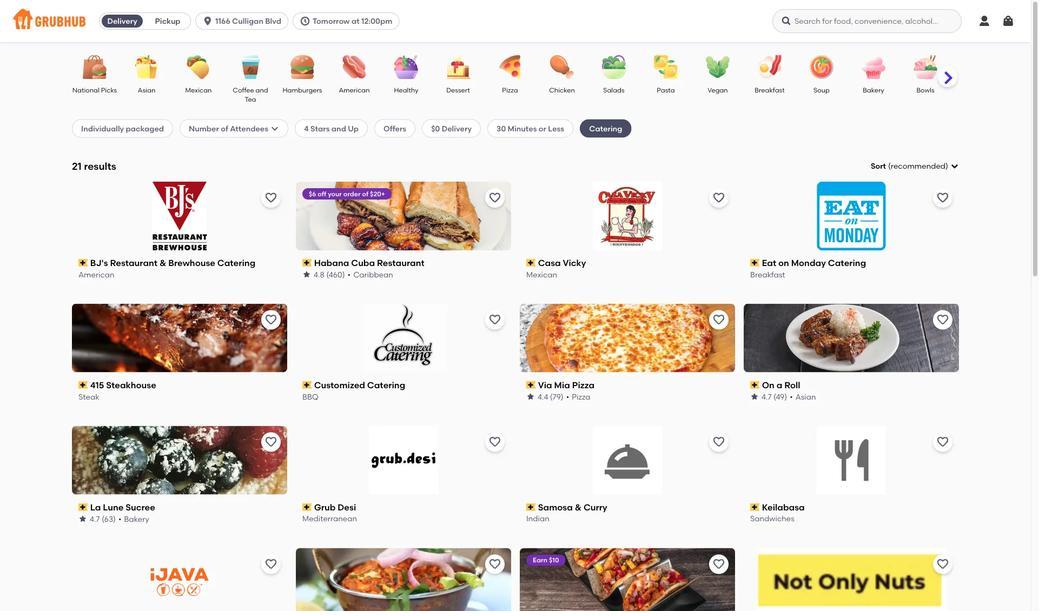 Task type: vqa. For each thing, say whether or not it's contained in the screenshot.


Task type: describe. For each thing, give the bounding box(es) containing it.
star icon image for habana
[[302, 270, 311, 279]]

4.7 for on a roll
[[762, 392, 772, 401]]

1 vertical spatial mexican
[[526, 270, 557, 279]]

svg image inside 1166 culligan blvd button
[[202, 16, 213, 27]]

stars
[[311, 124, 330, 133]]

415
[[90, 380, 104, 390]]

on a roll
[[762, 380, 801, 390]]

4.7 (63)
[[90, 514, 116, 524]]

0 vertical spatial pizza
[[502, 86, 518, 94]]

save this restaurant image for the keilabasa logo at the bottom right of page
[[937, 436, 950, 449]]

picks
[[101, 86, 117, 94]]

cuba
[[351, 258, 375, 268]]

(
[[888, 162, 891, 171]]

customized catering link
[[302, 379, 505, 391]]

keilabasa link
[[750, 501, 953, 514]]

vegan image
[[699, 55, 737, 79]]

earn $10
[[533, 556, 559, 564]]

save this restaurant button for chaacha's kitchen logo
[[485, 555, 505, 574]]

subscription pass image for via mia pizza
[[526, 381, 536, 389]]

4.7 (49)
[[762, 392, 787, 401]]

bowls image
[[907, 55, 945, 79]]

sort ( recommended )
[[871, 162, 948, 171]]

samosa & curry link
[[526, 501, 729, 514]]

415 steakhouse
[[90, 380, 156, 390]]

1 vertical spatial pizza
[[572, 380, 595, 390]]

samosa
[[538, 502, 573, 513]]

save this restaurant image for via mia pizza
[[713, 314, 726, 327]]

dessert
[[446, 86, 470, 94]]

Search for food, convenience, alcohol... search field
[[773, 9, 962, 33]]

delivery button
[[100, 12, 145, 30]]

catering down salads
[[589, 124, 622, 133]]

caribbean
[[353, 270, 393, 279]]

sort
[[871, 162, 886, 171]]

0 vertical spatial of
[[221, 124, 228, 133]]

steak
[[78, 392, 99, 401]]

breakfast image
[[751, 55, 789, 79]]

svg image inside main navigation "navigation"
[[1002, 15, 1015, 28]]

21 results
[[72, 160, 116, 172]]

chicken
[[549, 86, 575, 94]]

soup
[[814, 86, 830, 94]]

healthy
[[394, 86, 419, 94]]

habana cuba restaurant logo image
[[296, 182, 511, 250]]

save this restaurant image for '415 steakhouse logo'
[[265, 314, 278, 327]]

pasta image
[[647, 55, 685, 79]]

chicken image
[[543, 55, 581, 79]]

save this restaurant image for grub desi logo
[[489, 436, 502, 449]]

coffee and tea image
[[232, 55, 269, 79]]

delivery inside button
[[107, 17, 137, 26]]

bj's
[[90, 258, 108, 268]]

on
[[762, 380, 775, 390]]

less
[[548, 124, 564, 133]]

none field containing sort
[[871, 161, 959, 172]]

• for mia
[[566, 392, 569, 401]]

subscription pass image for grub
[[302, 504, 312, 511]]

tomorrow
[[313, 17, 350, 26]]

minutes
[[508, 124, 537, 133]]

0 vertical spatial breakfast
[[755, 86, 785, 94]]

indian
[[526, 514, 550, 524]]

on a roll logo image
[[744, 304, 959, 373]]

$20+
[[370, 190, 385, 198]]

main navigation navigation
[[0, 0, 1031, 42]]

2 vertical spatial pizza
[[572, 392, 591, 401]]

la
[[90, 502, 101, 513]]

save this restaurant button for the casa vicky logo
[[709, 188, 729, 208]]

casa vicky logo image
[[593, 182, 662, 250]]

brewhouse
[[168, 258, 215, 268]]

recommended
[[891, 162, 946, 171]]

on
[[779, 258, 789, 268]]

subscription pass image for customized catering
[[302, 381, 312, 389]]

order
[[343, 190, 361, 198]]

save this restaurant button for la lune sucree logo
[[261, 433, 281, 452]]

curry
[[584, 502, 608, 513]]

a
[[777, 380, 783, 390]]

(63)
[[102, 514, 116, 524]]

national picks image
[[76, 55, 114, 79]]

blvd
[[265, 17, 281, 26]]

habana cuba restaurant link
[[302, 257, 505, 269]]

via mia pizza link
[[526, 379, 729, 391]]

coffee
[[233, 86, 254, 94]]

21
[[72, 160, 82, 172]]

subscription pass image for samosa
[[526, 504, 536, 511]]

save this restaurant image for eat on monday catering
[[937, 191, 950, 204]]

results
[[84, 160, 116, 172]]

bbq
[[302, 392, 319, 401]]

1 vertical spatial of
[[362, 190, 369, 198]]

save this restaurant button for eat on monday catering logo
[[933, 188, 953, 208]]

your
[[328, 190, 342, 198]]

at
[[352, 17, 360, 26]]

eat on monday catering logo image
[[817, 182, 886, 250]]

grub desi logo image
[[369, 426, 438, 495]]

attendees
[[230, 124, 268, 133]]

1 horizontal spatial bakery
[[863, 86, 885, 94]]

dessert image
[[439, 55, 477, 79]]

4.4 (79)
[[538, 392, 564, 401]]

save this restaurant image for customized catering logo
[[489, 314, 502, 327]]

individually
[[81, 124, 124, 133]]

1 restaurant from the left
[[110, 258, 158, 268]]

1 horizontal spatial delivery
[[442, 124, 472, 133]]

hamburgers image
[[284, 55, 321, 79]]

415 steakhouse logo image
[[72, 304, 287, 373]]

(79)
[[550, 392, 564, 401]]

la lune sucree logo image
[[72, 426, 287, 495]]

star icon image for la
[[78, 515, 87, 523]]

soup image
[[803, 55, 841, 79]]

(460)
[[326, 270, 345, 279]]

save this restaurant image for bj's restaurant & brewhouse catering
[[265, 191, 278, 204]]

$0
[[431, 124, 440, 133]]

catering inside 'bj's restaurant & brewhouse catering' link
[[217, 258, 255, 268]]

subscription pass image for habana
[[302, 259, 312, 267]]

casa
[[538, 258, 561, 268]]

customized catering
[[314, 380, 405, 390]]

not only nuts logo image
[[757, 548, 946, 611]]

)
[[946, 162, 948, 171]]

hamburgers
[[283, 86, 322, 94]]

keilabasa
[[762, 502, 805, 513]]



Task type: locate. For each thing, give the bounding box(es) containing it.
pizza
[[502, 86, 518, 94], [572, 380, 595, 390], [572, 392, 591, 401]]

0 vertical spatial mexican
[[185, 86, 212, 94]]

salads
[[603, 86, 625, 94]]

and
[[256, 86, 268, 94], [332, 124, 346, 133]]

1 horizontal spatial and
[[332, 124, 346, 133]]

4.8 (460)
[[314, 270, 345, 279]]

tomorrow at 12:00pm
[[313, 17, 392, 26]]

save this restaurant image for samosa & curry
[[713, 436, 726, 449]]

breakfast down breakfast image
[[755, 86, 785, 94]]

sucree
[[126, 502, 155, 513]]

$6
[[309, 190, 316, 198]]

of
[[221, 124, 228, 133], [362, 190, 369, 198]]

breakfast down eat
[[750, 270, 785, 279]]

subscription pass image for eat
[[750, 259, 760, 267]]

0 horizontal spatial restaurant
[[110, 258, 158, 268]]

subscription pass image up 'bbq'
[[302, 381, 312, 389]]

1 horizontal spatial svg image
[[1002, 15, 1015, 28]]

off
[[318, 190, 326, 198]]

of right number
[[221, 124, 228, 133]]

save this restaurant button for samosa & curry logo
[[709, 433, 729, 452]]

mexican
[[185, 86, 212, 94], [526, 270, 557, 279]]

save this restaurant image
[[265, 191, 278, 204], [489, 191, 502, 204], [937, 191, 950, 204], [713, 314, 726, 327], [937, 314, 950, 327], [713, 436, 726, 449]]

save this restaurant button for grub desi logo
[[485, 433, 505, 452]]

• pizza
[[566, 392, 591, 401]]

bakery down sucree
[[124, 514, 149, 524]]

restaurant up caribbean
[[377, 258, 425, 268]]

save this restaurant button for the keilabasa logo at the bottom right of page
[[933, 433, 953, 452]]

mia
[[554, 380, 570, 390]]

healthy image
[[387, 55, 425, 79]]

subscription pass image inside customized catering link
[[302, 381, 312, 389]]

tea
[[245, 95, 256, 103]]

star icon image
[[302, 270, 311, 279], [526, 392, 535, 401], [750, 392, 759, 401], [78, 515, 87, 523]]

0 vertical spatial american
[[339, 86, 370, 94]]

• right (49)
[[790, 392, 793, 401]]

american
[[339, 86, 370, 94], [78, 270, 114, 279]]

1 horizontal spatial 4.7
[[762, 392, 772, 401]]

pizza up • pizza
[[572, 380, 595, 390]]

and left up
[[332, 124, 346, 133]]

subscription pass image inside grub desi link
[[302, 504, 312, 511]]

samosa & curry logo image
[[593, 426, 662, 495]]

la lune sucree
[[90, 502, 155, 513]]

1 horizontal spatial mexican
[[526, 270, 557, 279]]

subscription pass image for casa
[[526, 259, 536, 267]]

star icon image left 4.7 (49)
[[750, 392, 759, 401]]

subscription pass image inside 415 steakhouse link
[[78, 381, 88, 389]]

save this restaurant image for ijava cafe logo
[[265, 558, 278, 571]]

1 vertical spatial &
[[575, 502, 582, 513]]

catering right 'monday'
[[828, 258, 866, 268]]

star icon image for via
[[526, 392, 535, 401]]

bakery image
[[855, 55, 893, 79]]

and inside coffee and tea
[[256, 86, 268, 94]]

4.7 for la lune sucree
[[90, 514, 100, 524]]

subscription pass image for la lune sucree
[[78, 504, 88, 511]]

1 horizontal spatial &
[[575, 502, 582, 513]]

subscription pass image inside habana cuba restaurant link
[[302, 259, 312, 267]]

subscription pass image left via
[[526, 381, 536, 389]]

save this restaurant button for ijava cafe logo
[[261, 555, 281, 574]]

(49)
[[774, 392, 787, 401]]

save this restaurant image for chaacha's kitchen logo
[[489, 558, 502, 571]]

star icon image for on
[[750, 392, 759, 401]]

american down american 'image'
[[339, 86, 370, 94]]

catering inside the eat on monday catering link
[[828, 258, 866, 268]]

0 horizontal spatial and
[[256, 86, 268, 94]]

• for lune
[[118, 514, 121, 524]]

1 vertical spatial american
[[78, 270, 114, 279]]

sandwiches
[[750, 514, 795, 524]]

1 vertical spatial delivery
[[442, 124, 472, 133]]

eat
[[762, 258, 777, 268]]

save this restaurant button for via mia pizza logo
[[709, 310, 729, 330]]

subscription pass image left casa
[[526, 259, 536, 267]]

save this restaurant button for '415 steakhouse logo'
[[261, 310, 281, 330]]

bowls
[[917, 86, 935, 94]]

customized catering logo image
[[360, 304, 447, 373]]

number
[[189, 124, 219, 133]]

1 vertical spatial bakery
[[124, 514, 149, 524]]

1 horizontal spatial asian
[[796, 392, 816, 401]]

0 horizontal spatial delivery
[[107, 17, 137, 26]]

pickup
[[155, 17, 180, 26]]

american down 'bj's'
[[78, 270, 114, 279]]

save this restaurant button for on a roll logo
[[933, 310, 953, 330]]

grub desi link
[[302, 501, 505, 514]]

pizza down 'pizza' image at the top of page
[[502, 86, 518, 94]]

roll
[[785, 380, 801, 390]]

&
[[160, 258, 166, 268], [575, 502, 582, 513]]

4.7 down la
[[90, 514, 100, 524]]

la lune sucree link
[[78, 501, 281, 514]]

save this restaurant button for not only nuts logo at the right bottom of the page
[[933, 555, 953, 574]]

• right (63)
[[118, 514, 121, 524]]

star icon image left 4.7 (63)
[[78, 515, 87, 523]]

0 vertical spatial and
[[256, 86, 268, 94]]

save this restaurant image
[[713, 191, 726, 204], [265, 314, 278, 327], [489, 314, 502, 327], [265, 436, 278, 449], [489, 436, 502, 449], [937, 436, 950, 449], [265, 558, 278, 571], [489, 558, 502, 571], [713, 558, 726, 571], [937, 558, 950, 571]]

4.7
[[762, 392, 772, 401], [90, 514, 100, 524]]

30
[[497, 124, 506, 133]]

subscription pass image left grub
[[302, 504, 312, 511]]

1 vertical spatial svg image
[[271, 124, 279, 133]]

1 vertical spatial and
[[332, 124, 346, 133]]

save this restaurant image for not only nuts logo at the right bottom of the page
[[937, 558, 950, 571]]

grub
[[314, 502, 336, 513]]

0 horizontal spatial of
[[221, 124, 228, 133]]

ijava cafe logo image
[[145, 548, 214, 611]]

0 horizontal spatial 4.7
[[90, 514, 100, 524]]

$6 off your order of $20+
[[309, 190, 385, 198]]

restaurant right 'bj's'
[[110, 258, 158, 268]]

• bakery
[[118, 514, 149, 524]]

eat on monday catering
[[762, 258, 866, 268]]

1166 culligan blvd
[[215, 17, 281, 26]]

earn
[[533, 556, 548, 564]]

0 vertical spatial &
[[160, 258, 166, 268]]

on a roll link
[[750, 379, 953, 391]]

2 restaurant from the left
[[377, 258, 425, 268]]

1 horizontal spatial of
[[362, 190, 369, 198]]

save this restaurant button for customized catering logo
[[485, 310, 505, 330]]

and up tea
[[256, 86, 268, 94]]

1 horizontal spatial american
[[339, 86, 370, 94]]

subscription pass image
[[78, 259, 88, 267], [302, 381, 312, 389], [526, 381, 536, 389], [78, 504, 88, 511]]

subscription pass image
[[302, 259, 312, 267], [526, 259, 536, 267], [750, 259, 760, 267], [78, 381, 88, 389], [750, 381, 760, 389], [302, 504, 312, 511], [526, 504, 536, 511], [750, 504, 760, 511]]

individually packaged
[[81, 124, 164, 133]]

bj's restaurant & brewhouse catering
[[90, 258, 255, 268]]

0 horizontal spatial american
[[78, 270, 114, 279]]

asian down roll
[[796, 392, 816, 401]]

bj's restaurant & brewhouse catering link
[[78, 257, 281, 269]]

0 vertical spatial asian
[[138, 86, 155, 94]]

tomorrow at 12:00pm button
[[293, 12, 404, 30]]

asian
[[138, 86, 155, 94], [796, 392, 816, 401]]

subscription pass image inside 'bj's restaurant & brewhouse catering' link
[[78, 259, 88, 267]]

0 horizontal spatial svg image
[[271, 124, 279, 133]]

subscription pass image inside la lune sucree link
[[78, 504, 88, 511]]

12:00pm
[[361, 17, 392, 26]]

0 vertical spatial delivery
[[107, 17, 137, 26]]

breakfast
[[755, 86, 785, 94], [750, 270, 785, 279]]

0 vertical spatial svg image
[[1002, 15, 1015, 28]]

subscription pass image inside keilabasa link
[[750, 504, 760, 511]]

subscription pass image inside casa vicky link
[[526, 259, 536, 267]]

4.8
[[314, 270, 325, 279]]

via
[[538, 380, 552, 390]]

delivery
[[107, 17, 137, 26], [442, 124, 472, 133]]

asian image
[[128, 55, 166, 79]]

svg image
[[978, 15, 991, 28], [202, 16, 213, 27], [300, 16, 311, 27], [781, 16, 792, 27], [951, 162, 959, 171]]

save this restaurant button for bj's restaurant & brewhouse catering logo
[[261, 188, 281, 208]]

mexican down casa
[[526, 270, 557, 279]]

• right (460)
[[348, 270, 351, 279]]

• right (79)
[[566, 392, 569, 401]]

habana
[[314, 258, 349, 268]]

1 vertical spatial breakfast
[[750, 270, 785, 279]]

chaacha's kitchen logo image
[[296, 548, 511, 611]]

& left curry
[[575, 502, 582, 513]]

catering right customized
[[367, 380, 405, 390]]

subscription pass image for bj's restaurant & brewhouse catering
[[78, 259, 88, 267]]

bakery down bakery "image" in the right top of the page
[[863, 86, 885, 94]]

4
[[304, 124, 309, 133]]

coffee and tea
[[233, 86, 268, 103]]

keilabasa logo image
[[817, 426, 886, 495]]

subscription pass image left la
[[78, 504, 88, 511]]

monday
[[791, 258, 826, 268]]

None field
[[871, 161, 959, 172]]

bj's restaurant & brewhouse catering logo image
[[152, 182, 207, 250]]

4 stars and up
[[304, 124, 359, 133]]

catering inside customized catering link
[[367, 380, 405, 390]]

casa vicky
[[538, 258, 586, 268]]

habana cuba restaurant
[[314, 258, 425, 268]]

star icon image left 4.4
[[526, 392, 535, 401]]

desi
[[338, 502, 356, 513]]

pickup button
[[145, 12, 191, 30]]

subscription pass image left 'bj's'
[[78, 259, 88, 267]]

svg image
[[1002, 15, 1015, 28], [271, 124, 279, 133]]

number of attendees
[[189, 124, 268, 133]]

save this restaurant image for la lune sucree logo
[[265, 436, 278, 449]]

subscription pass image up indian
[[526, 504, 536, 511]]

mediterranean
[[302, 514, 357, 524]]

delivery right $0
[[442, 124, 472, 133]]

national
[[72, 86, 99, 94]]

subscription pass image left eat
[[750, 259, 760, 267]]

subscription pass image up the sandwiches
[[750, 504, 760, 511]]

$0 delivery
[[431, 124, 472, 133]]

delivery left pickup "button"
[[107, 17, 137, 26]]

pizza down the via mia pizza
[[572, 392, 591, 401]]

subscription pass image inside on a roll link
[[750, 381, 760, 389]]

asian down asian image
[[138, 86, 155, 94]]

$10
[[549, 556, 559, 564]]

restaurant
[[110, 258, 158, 268], [377, 258, 425, 268]]

culligan
[[232, 17, 263, 26]]

1 horizontal spatial restaurant
[[377, 258, 425, 268]]

svg image inside tomorrow at 12:00pm button
[[300, 16, 311, 27]]

• for cuba
[[348, 270, 351, 279]]

subscription pass image inside via mia pizza link
[[526, 381, 536, 389]]

save this restaurant image for the casa vicky logo
[[713, 191, 726, 204]]

0 horizontal spatial asian
[[138, 86, 155, 94]]

of left $20+
[[362, 190, 369, 198]]

steakhouse
[[106, 380, 156, 390]]

4.7 down on on the right bottom of page
[[762, 392, 772, 401]]

grub desi
[[314, 502, 356, 513]]

1 vertical spatial asian
[[796, 392, 816, 401]]

catering right brewhouse
[[217, 258, 255, 268]]

subscription pass image for on
[[750, 381, 760, 389]]

desi contemporary | indian | casual logo image
[[520, 548, 735, 611]]

subscription pass image inside the eat on monday catering link
[[750, 259, 760, 267]]

1166 culligan blvd button
[[195, 12, 293, 30]]

save this restaurant image for on a roll
[[937, 314, 950, 327]]

• for a
[[790, 392, 793, 401]]

subscription pass image inside samosa & curry link
[[526, 504, 536, 511]]

subscription pass image left on on the right bottom of page
[[750, 381, 760, 389]]

& left brewhouse
[[160, 258, 166, 268]]

vegan
[[708, 86, 728, 94]]

4.4
[[538, 392, 548, 401]]

0 horizontal spatial bakery
[[124, 514, 149, 524]]

via mia pizza logo image
[[520, 304, 735, 373]]

national picks
[[72, 86, 117, 94]]

0 vertical spatial bakery
[[863, 86, 885, 94]]

salads image
[[595, 55, 633, 79]]

• caribbean
[[348, 270, 393, 279]]

0 vertical spatial 4.7
[[762, 392, 772, 401]]

mexican image
[[180, 55, 218, 79]]

0 horizontal spatial &
[[160, 258, 166, 268]]

up
[[348, 124, 359, 133]]

star icon image left 4.8
[[302, 270, 311, 279]]

subscription pass image up steak
[[78, 381, 88, 389]]

samosa & curry
[[538, 502, 608, 513]]

1 vertical spatial 4.7
[[90, 514, 100, 524]]

american image
[[335, 55, 373, 79]]

subscription pass image for 415
[[78, 381, 88, 389]]

mexican down mexican image
[[185, 86, 212, 94]]

0 horizontal spatial mexican
[[185, 86, 212, 94]]

subscription pass image left habana
[[302, 259, 312, 267]]

pizza image
[[491, 55, 529, 79]]



